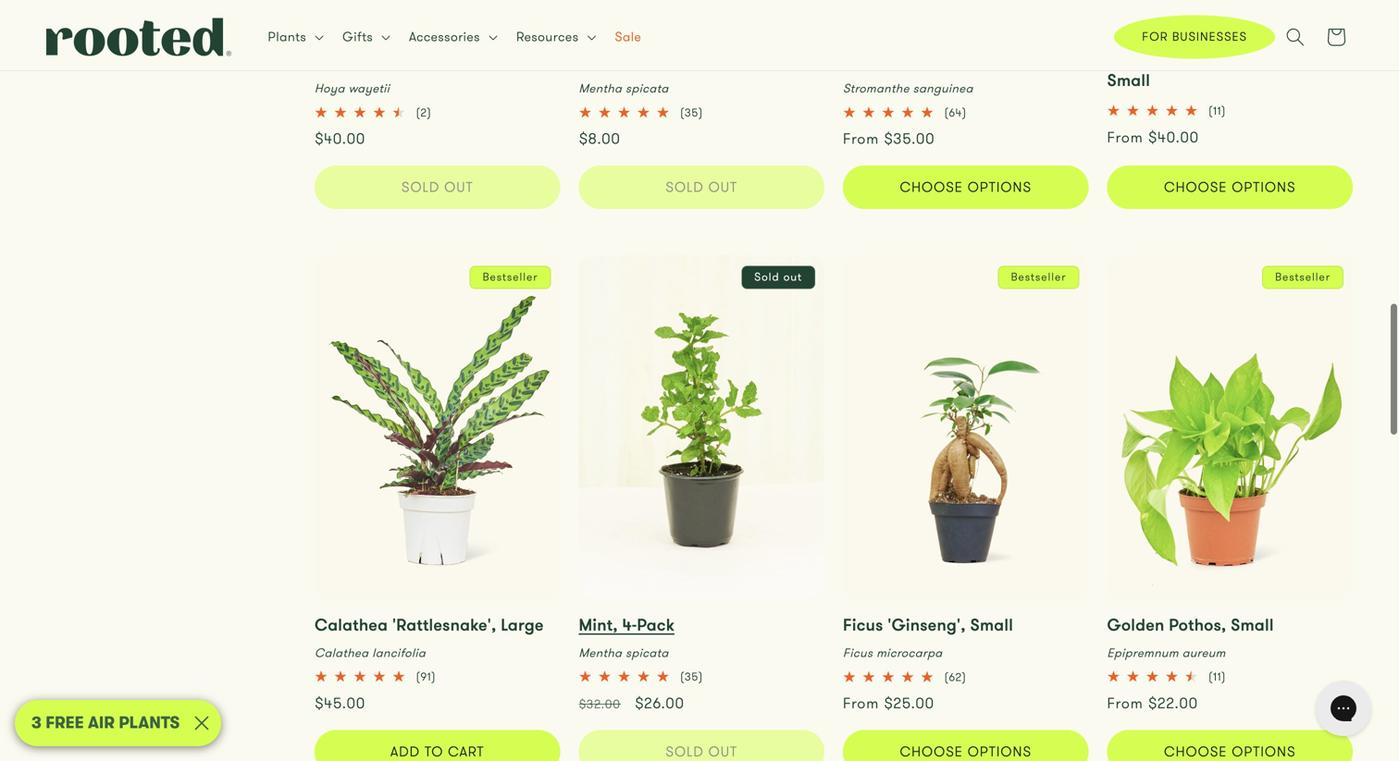 Task type: vqa. For each thing, say whether or not it's contained in the screenshot.
Ficus 'Ginseng', Small image
yes



Task type: describe. For each thing, give the bounding box(es) containing it.
caret image for gifts
[[381, 35, 391, 41]]

$32.00
[[579, 697, 621, 714]]

2 4.5 out of 5.0 stars image from the top
[[315, 106, 412, 119]]

ficus microcarpa
[[843, 645, 943, 662]]

epipremnum
[[1108, 645, 1179, 662]]

caret image for accessories
[[489, 35, 498, 41]]

sold out for mint
[[666, 177, 738, 197]]

from $25.00
[[843, 693, 935, 715]]

ficus 'ginseng', small
[[843, 614, 1014, 637]]

calathea 'rattlesnake', large
[[315, 614, 544, 637]]

hanging
[[438, 49, 504, 72]]

drake plant rooted image
[[315, 256, 560, 600]]

hoya 'wayetii', hanging
[[315, 49, 504, 72]]

out for mint
[[709, 177, 738, 197]]

hoya for hoya wayetii
[[315, 80, 345, 97]]

golden pothos, small link
[[1108, 614, 1353, 637]]

rooted image
[[46, 18, 231, 56]]

mentha for mint, 4-pack
[[579, 645, 622, 662]]

hoya wayetii in a 6" hanging basket. image
[[315, 0, 560, 35]]

stromanthe sanguinea
[[843, 80, 974, 97]]

lancifolia
[[372, 645, 426, 662]]

epipremnum aureum
[[1108, 645, 1226, 662]]

from for stromanthe 'triostar', medium
[[843, 128, 880, 150]]

philodendron 'white princess', small link
[[1108, 49, 1353, 92]]

calathea for calathea lancifolia
[[315, 645, 369, 662]]

2 (11) from the top
[[1209, 670, 1226, 686]]

$8.00
[[579, 128, 621, 150]]

mint, 4-pack
[[579, 614, 675, 637]]

from for ficus 'ginseng', small
[[843, 693, 880, 715]]

pack
[[637, 614, 675, 637]]

gifts
[[343, 28, 373, 46]]

small inside philodendron 'white princess', small
[[1108, 69, 1151, 92]]

mint
[[579, 49, 613, 72]]

'triostar',
[[938, 49, 1009, 72]]

choose options button for 'white
[[1108, 166, 1353, 209]]

open accessibe: accessibility options, statement and help image
[[27, 709, 51, 736]]

large
[[501, 614, 544, 637]]

wayetii
[[349, 80, 390, 97]]

stromanthe for stromanthe 'triostar', medium
[[843, 49, 934, 72]]

'white
[[1215, 49, 1265, 72]]

microcarpa
[[877, 645, 943, 662]]

sale
[[615, 28, 642, 46]]

2 horizontal spatial sold out
[[755, 270, 803, 285]]

bestseller for golden pothos, small
[[1276, 270, 1331, 285]]

$22.00
[[1149, 693, 1199, 715]]

mint link
[[579, 49, 825, 72]]

philodendron 'white princess', small
[[1108, 49, 1343, 92]]

spicata for mint
[[626, 80, 669, 97]]

1 4.5 out of 5.0 stars image from the top
[[315, 101, 412, 122]]

$35.00
[[884, 128, 935, 150]]

hoya 'wayetii', hanging link
[[315, 49, 560, 72]]

(62)
[[945, 670, 967, 686]]

resources button
[[505, 17, 604, 57]]

choose for stromanthe
[[900, 177, 964, 197]]

accessories button
[[398, 17, 505, 57]]

choose options button for 'triostar',
[[843, 166, 1089, 209]]

2 4.7 out of 5.0 stars image from the top
[[1108, 671, 1205, 684]]

mint,
[[579, 614, 618, 637]]

mentha spicata for mint
[[579, 80, 669, 97]]

2 horizontal spatial out
[[784, 270, 803, 285]]

plants
[[268, 28, 307, 46]]

from $35.00
[[843, 128, 935, 150]]

from for golden pothos, small
[[1108, 693, 1144, 715]]

sold for hoya 'wayetii', hanging
[[402, 177, 440, 197]]

mint image
[[579, 0, 825, 35]]

ficus for ficus 'ginseng', small
[[843, 614, 884, 637]]

4-
[[623, 614, 637, 637]]

pothos,
[[1169, 614, 1227, 637]]



Task type: locate. For each thing, give the bounding box(es) containing it.
1 stromanthe from the top
[[843, 49, 934, 72]]

0 vertical spatial (11)
[[1209, 103, 1226, 119]]

1 horizontal spatial small
[[1108, 69, 1151, 92]]

from down philodendron
[[1108, 127, 1144, 148]]

2 spicata from the top
[[626, 645, 669, 662]]

(35) for mint, 4-pack
[[680, 670, 703, 686]]

search image
[[1287, 28, 1305, 46]]

sale link
[[604, 17, 653, 57]]

1 vertical spatial mentha
[[579, 645, 622, 662]]

(91)
[[416, 670, 436, 686]]

golden
[[1108, 614, 1165, 637]]

2 hoya from the top
[[315, 80, 345, 97]]

a 4" golden pothos in a grow pot. image
[[1108, 256, 1353, 600]]

1 vertical spatial (35)
[[680, 670, 703, 686]]

2 horizontal spatial small
[[1231, 614, 1274, 637]]

mentha down mint on the top left of page
[[579, 80, 622, 97]]

spicata down pack
[[626, 645, 669, 662]]

hoya for hoya 'wayetii', hanging
[[315, 49, 356, 72]]

2 choose from the left
[[1164, 177, 1228, 197]]

2 (35) from the top
[[680, 670, 703, 686]]

spicata for mint, 4-pack
[[626, 645, 669, 662]]

0 horizontal spatial bestseller
[[483, 270, 538, 285]]

choose options button down "from $40.00"
[[1108, 166, 1353, 209]]

0 horizontal spatial out
[[444, 177, 474, 197]]

choose options down $35.00
[[900, 177, 1032, 197]]

choose
[[900, 177, 964, 197], [1164, 177, 1228, 197]]

caret image up 'wayetii',
[[381, 35, 391, 41]]

stromanthe 'triostar', medium link
[[843, 49, 1089, 72]]

0 horizontal spatial choose
[[900, 177, 964, 197]]

bestseller for ficus 'ginseng', small
[[1011, 270, 1067, 285]]

philodendron 'white princess' in a grow pot image
[[1108, 0, 1353, 35]]

calathea
[[315, 614, 388, 637], [315, 645, 369, 662]]

2 horizontal spatial sold
[[755, 270, 780, 285]]

choose options button
[[843, 166, 1089, 209], [1108, 166, 1353, 209]]

choose down $35.00
[[900, 177, 964, 197]]

out for hoya 'wayetii', hanging
[[444, 177, 474, 197]]

1 mentha from the top
[[579, 80, 622, 97]]

2 mentha from the top
[[579, 645, 622, 662]]

hoya
[[315, 49, 356, 72], [315, 80, 345, 97]]

$40.00
[[1149, 127, 1200, 148], [315, 128, 366, 150]]

'wayetii',
[[360, 49, 433, 72]]

(11) down aureum
[[1209, 670, 1226, 686]]

mentha
[[579, 80, 622, 97], [579, 645, 622, 662]]

(35) down mint link
[[680, 105, 703, 121]]

calathea lancifolia
[[315, 645, 426, 662]]

0 horizontal spatial choose options button
[[843, 166, 1089, 209]]

stromanthe 'triostar', medium
[[843, 49, 1075, 72]]

mentha spicata down mint, 4-pack
[[579, 645, 669, 662]]

0 horizontal spatial $40.00
[[315, 128, 366, 150]]

list containing plants
[[257, 17, 653, 57]]

1 (11) from the top
[[1209, 103, 1226, 119]]

'rattlesnake',
[[392, 614, 497, 637]]

bestseller for calathea 'rattlesnake', large
[[483, 270, 538, 285]]

mentha spicata down mint on the top left of page
[[579, 80, 669, 97]]

calathea up $45.00
[[315, 645, 369, 662]]

sold out button for mint
[[579, 166, 825, 209]]

from $22.00
[[1108, 693, 1199, 715]]

sold out
[[402, 177, 474, 197], [666, 177, 738, 197], [755, 270, 803, 285]]

sold out button
[[315, 166, 560, 209], [579, 166, 825, 209]]

1 horizontal spatial caret image
[[587, 35, 597, 41]]

caret image inside plants dropdown button
[[315, 35, 324, 41]]

$26.00
[[635, 693, 685, 715]]

mentha spicata
[[579, 80, 669, 97], [579, 645, 669, 662]]

(35)
[[680, 105, 703, 121], [680, 670, 703, 686]]

caret image right plants
[[315, 35, 324, 41]]

mentha down the mint, at left
[[579, 645, 622, 662]]

sold
[[402, 177, 440, 197], [666, 177, 704, 197], [755, 270, 780, 285]]

caret image
[[489, 35, 498, 41], [587, 35, 597, 41]]

1 calathea from the top
[[315, 614, 388, 637]]

from left $35.00
[[843, 128, 880, 150]]

1 vertical spatial spicata
[[626, 645, 669, 662]]

1 caret image from the left
[[489, 35, 498, 41]]

aureum
[[1183, 645, 1226, 662]]

1 horizontal spatial options
[[1232, 177, 1296, 197]]

0 horizontal spatial sold out
[[402, 177, 474, 197]]

choose options button down $35.00
[[843, 166, 1089, 209]]

4.7 out of 5.0 stars image
[[1108, 666, 1205, 687], [1108, 671, 1205, 684]]

from $40.00
[[1108, 127, 1200, 148]]

spicata
[[626, 80, 669, 97], [626, 645, 669, 662]]

choose down "from $40.00"
[[1164, 177, 1228, 197]]

(11)
[[1209, 103, 1226, 119], [1209, 670, 1226, 686]]

0 vertical spatial hoya
[[315, 49, 356, 72]]

0 horizontal spatial sold
[[402, 177, 440, 197]]

2 caret image from the left
[[381, 35, 391, 41]]

caret image inside gifts dropdown button
[[381, 35, 391, 41]]

2 stromanthe from the top
[[843, 80, 910, 97]]

'ginseng',
[[888, 614, 966, 637]]

2 sold out button from the left
[[579, 166, 825, 209]]

4.5 out of 5.0 stars image
[[315, 101, 412, 122], [315, 106, 412, 119]]

golden pothos, small
[[1108, 614, 1274, 637]]

small down for
[[1108, 69, 1151, 92]]

1 horizontal spatial bestseller
[[1011, 270, 1067, 285]]

gifts button
[[332, 17, 398, 57]]

small for ficus 'ginseng', small
[[971, 614, 1014, 637]]

ficus 'ginseng', small image
[[843, 256, 1089, 600]]

1 vertical spatial calathea
[[315, 645, 369, 662]]

1 vertical spatial (11)
[[1209, 670, 1226, 686]]

0 horizontal spatial options
[[968, 177, 1032, 197]]

1 options from the left
[[968, 177, 1032, 197]]

1 ficus from the top
[[843, 614, 884, 637]]

calathea for calathea 'rattlesnake', large
[[315, 614, 388, 637]]

calathea 'rattlesnake', large link
[[315, 614, 560, 637]]

1 choose from the left
[[900, 177, 964, 197]]

0 horizontal spatial sold out button
[[315, 166, 560, 209]]

hoya down "gifts"
[[315, 49, 356, 72]]

1 spicata from the top
[[626, 80, 669, 97]]

small right 'ginseng',
[[971, 614, 1014, 637]]

stromanthe
[[843, 49, 934, 72], [843, 80, 910, 97]]

choose options for 'triostar',
[[900, 177, 1032, 197]]

3 bestseller from the left
[[1276, 270, 1331, 285]]

0 vertical spatial mentha
[[579, 80, 622, 97]]

$25.00
[[884, 693, 935, 715]]

1 caret image from the left
[[315, 35, 324, 41]]

1 horizontal spatial $40.00
[[1149, 127, 1200, 148]]

caret image for resources
[[587, 35, 597, 41]]

resources
[[516, 28, 579, 46]]

from left $25.00
[[843, 693, 880, 715]]

1 horizontal spatial sold out
[[666, 177, 738, 197]]

philodendron
[[1108, 49, 1211, 72]]

0 vertical spatial calathea
[[315, 614, 388, 637]]

plants button
[[257, 17, 332, 57]]

1 vertical spatial ficus
[[843, 645, 873, 662]]

0 vertical spatial mentha spicata
[[579, 80, 669, 97]]

hoya wayetii
[[315, 80, 390, 97]]

caret image up hanging
[[489, 35, 498, 41]]

caret image inside resources dropdown button
[[587, 35, 597, 41]]

calathea up calathea lancifolia
[[315, 614, 388, 637]]

bestseller
[[483, 270, 538, 285], [1011, 270, 1067, 285], [1276, 270, 1331, 285]]

caret image
[[315, 35, 324, 41], [381, 35, 391, 41]]

0 vertical spatial spicata
[[626, 80, 669, 97]]

for businesses link
[[1115, 15, 1276, 59]]

1 horizontal spatial sold
[[666, 177, 704, 197]]

hoya left wayetii
[[315, 80, 345, 97]]

from for philodendron 'white princess', small
[[1108, 127, 1144, 148]]

mentha spicata for mint, 4-pack
[[579, 645, 669, 662]]

choose options
[[900, 177, 1032, 197], [1164, 177, 1296, 197]]

options for 'white
[[1232, 177, 1296, 197]]

0 vertical spatial ficus
[[843, 614, 884, 637]]

$45.00
[[315, 693, 366, 715]]

ficus up ficus microcarpa
[[843, 614, 884, 637]]

0 horizontal spatial small
[[971, 614, 1014, 637]]

(35) for mint
[[680, 105, 703, 121]]

2 choose options from the left
[[1164, 177, 1296, 197]]

2 options from the left
[[1232, 177, 1296, 197]]

stromanthe up from $35.00
[[843, 80, 910, 97]]

2 mentha spicata from the top
[[579, 645, 669, 662]]

list
[[257, 17, 653, 57]]

2 calathea from the top
[[315, 645, 369, 662]]

small for golden pothos, small
[[1231, 614, 1274, 637]]

4.9 out of 5.0 stars image
[[579, 101, 676, 122], [579, 106, 676, 119], [579, 666, 676, 687], [843, 666, 940, 687], [579, 671, 676, 684], [843, 671, 940, 684]]

out
[[444, 177, 474, 197], [709, 177, 738, 197], [784, 270, 803, 285]]

5.0 out of 5.0 stars image
[[1108, 100, 1205, 120], [843, 101, 940, 122], [1108, 104, 1205, 117], [843, 106, 940, 119], [315, 666, 412, 687], [315, 671, 412, 684]]

mentha for mint
[[579, 80, 622, 97]]

(35) up $26.00 at the left bottom
[[680, 670, 703, 686]]

ficus left microcarpa
[[843, 645, 873, 662]]

2 choose options button from the left
[[1108, 166, 1353, 209]]

spicata down sale "link"
[[626, 80, 669, 97]]

ficus
[[843, 614, 884, 637], [843, 645, 873, 662]]

from
[[1108, 127, 1144, 148], [843, 128, 880, 150], [1108, 693, 1144, 715], [843, 693, 880, 715]]

sanguinea
[[913, 80, 974, 97]]

sold for mint
[[666, 177, 704, 197]]

small right pothos,
[[1231, 614, 1274, 637]]

0 vertical spatial (35)
[[680, 105, 703, 121]]

caret image up mint on the top left of page
[[587, 35, 597, 41]]

1 sold out button from the left
[[315, 166, 560, 209]]

2 bestseller from the left
[[1011, 270, 1067, 285]]

medium
[[1013, 49, 1075, 72]]

1 horizontal spatial sold out button
[[579, 166, 825, 209]]

ficus for ficus microcarpa
[[843, 645, 873, 662]]

1 vertical spatial hoya
[[315, 80, 345, 97]]

caret image inside accessories dropdown button
[[489, 35, 498, 41]]

1 horizontal spatial caret image
[[381, 35, 391, 41]]

1 (35) from the top
[[680, 105, 703, 121]]

2 ficus from the top
[[843, 645, 873, 662]]

businesses
[[1173, 28, 1248, 46]]

0 vertical spatial stromanthe
[[843, 49, 934, 72]]

mint, 4-pack link
[[579, 614, 825, 637]]

choose options for 'white
[[1164, 177, 1296, 197]]

for
[[1142, 28, 1169, 46]]

1 horizontal spatial choose options
[[1164, 177, 1296, 197]]

0 horizontal spatial caret image
[[489, 35, 498, 41]]

from left $22.00
[[1108, 693, 1144, 715]]

choose options down "from $40.00"
[[1164, 177, 1296, 197]]

princess',
[[1269, 49, 1343, 72]]

stromanthe for stromanthe sanguinea
[[843, 80, 910, 97]]

0 horizontal spatial caret image
[[315, 35, 324, 41]]

2 caret image from the left
[[587, 35, 597, 41]]

small
[[1108, 69, 1151, 92], [1231, 614, 1274, 637], [971, 614, 1014, 637]]

sold out button for hoya 'wayetii', hanging
[[315, 166, 560, 209]]

1 hoya from the top
[[315, 49, 356, 72]]

ficus 'ginseng', small link
[[843, 614, 1089, 637]]

1 choose options from the left
[[900, 177, 1032, 197]]

$40.00 down philodendron
[[1149, 127, 1200, 148]]

choose for philodendron
[[1164, 177, 1228, 197]]

0 horizontal spatial choose options
[[900, 177, 1032, 197]]

1 horizontal spatial choose
[[1164, 177, 1228, 197]]

caret image for plants
[[315, 35, 324, 41]]

1 horizontal spatial out
[[709, 177, 738, 197]]

options for 'triostar',
[[968, 177, 1032, 197]]

1 vertical spatial mentha spicata
[[579, 645, 669, 662]]

1 horizontal spatial choose options button
[[1108, 166, 1353, 209]]

sold out for hoya 'wayetii', hanging
[[402, 177, 474, 197]]

$40.00 down hoya wayetii
[[315, 128, 366, 150]]

(11) down philodendron 'white princess', small
[[1209, 103, 1226, 119]]

1 choose options button from the left
[[843, 166, 1089, 209]]

(64)
[[945, 105, 967, 121]]

stromanthe up stromanthe sanguinea
[[843, 49, 934, 72]]

accessories
[[409, 28, 480, 46]]

(2)
[[416, 105, 432, 121]]

1 mentha spicata from the top
[[579, 80, 669, 97]]

for businesses
[[1142, 28, 1248, 46]]

options
[[968, 177, 1032, 197], [1232, 177, 1296, 197]]

1 4.7 out of 5.0 stars image from the top
[[1108, 666, 1205, 687]]

1 bestseller from the left
[[483, 270, 538, 285]]

1 vertical spatial stromanthe
[[843, 80, 910, 97]]

2 horizontal spatial bestseller
[[1276, 270, 1331, 285]]



